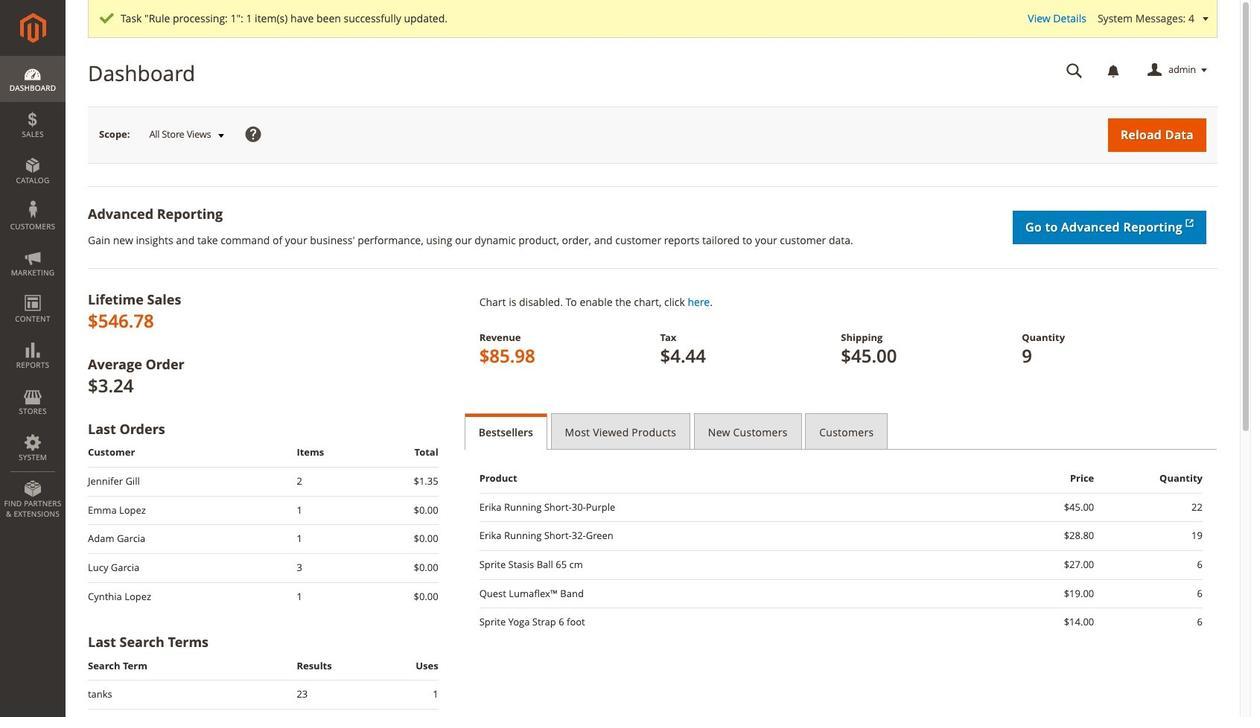 Task type: vqa. For each thing, say whether or not it's contained in the screenshot.
'To' text field associated with second From 'text box' from right
no



Task type: locate. For each thing, give the bounding box(es) containing it.
menu bar
[[0, 56, 66, 527]]

magento admin panel image
[[20, 13, 46, 43]]

tab list
[[464, 413, 1218, 450]]

None text field
[[1056, 57, 1093, 83]]



